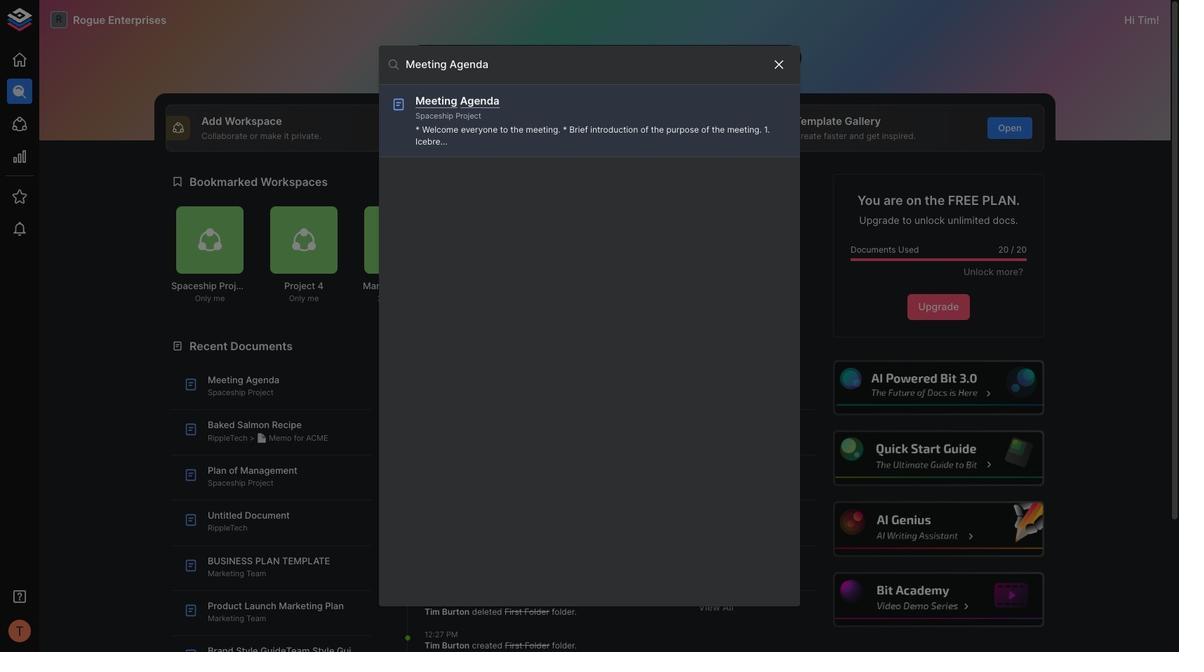 Task type: describe. For each thing, give the bounding box(es) containing it.
Search documents, folders and workspaces... text field
[[406, 54, 761, 76]]

3 help image from the top
[[834, 502, 1045, 557]]



Task type: locate. For each thing, give the bounding box(es) containing it.
1 help image from the top
[[834, 360, 1045, 416]]

2 help image from the top
[[834, 431, 1045, 487]]

4 help image from the top
[[834, 572, 1045, 628]]

dialog
[[379, 46, 801, 607]]

help image
[[834, 360, 1045, 416], [834, 431, 1045, 487], [834, 502, 1045, 557], [834, 572, 1045, 628]]



Task type: vqa. For each thing, say whether or not it's contained in the screenshot.
Remove Bookmark image
no



